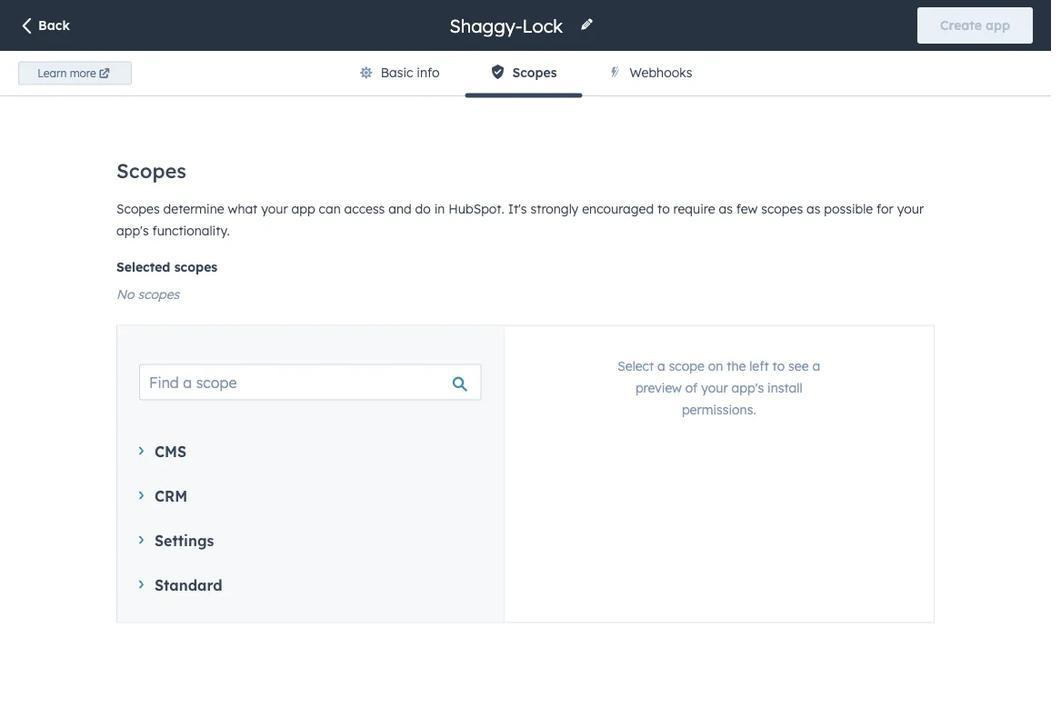 Task type: vqa. For each thing, say whether or not it's contained in the screenshot.
1st caret icon from the bottom of the page
yes



Task type: locate. For each thing, give the bounding box(es) containing it.
to
[[539, 63, 552, 79], [648, 63, 660, 79], [658, 201, 670, 217], [773, 358, 786, 374]]

caret image inside the standard "dropdown button"
[[139, 581, 144, 589]]

2 vertical spatial apps
[[676, 412, 727, 440]]

0 vertical spatial private
[[265, 63, 307, 79]]

1 horizontal spatial can
[[369, 85, 392, 101]]

apps
[[108, 410, 139, 426], [86, 445, 116, 460]]

selected
[[116, 259, 171, 275]]

no for no private apps
[[561, 412, 591, 440]]

link opens in a new window image
[[531, 83, 544, 105], [531, 88, 544, 101]]

0 horizontal spatial can
[[319, 201, 341, 217]]

to inside 'select a scope on the left to see a preview of your app's install permissions.'
[[773, 358, 786, 374]]

2 vertical spatial scopes
[[138, 286, 180, 302]]

1 vertical spatial apps
[[86, 445, 116, 460]]

1 horizontal spatial private
[[597, 412, 670, 440]]

caret image
[[139, 492, 144, 500], [139, 581, 144, 589]]

1 vertical spatial do
[[415, 201, 431, 217]]

0 vertical spatial private
[[447, 85, 493, 101]]

downloads
[[107, 517, 174, 533]]

app's inside scopes determine what your app can access and do in hubspot. it's strongly encouraged to require as few scopes as possible for your app's functionality.
[[116, 222, 149, 238]]

1 vertical spatial settings
[[155, 532, 214, 551]]

1 vertical spatial caret image
[[139, 536, 144, 545]]

1 horizontal spatial do
[[415, 201, 431, 217]]

apps down of
[[676, 412, 727, 440]]

to right calls
[[648, 63, 660, 79]]

caret image up 'downloads'
[[139, 492, 144, 500]]

you
[[373, 63, 395, 79], [341, 85, 365, 101]]

caret image left cms
[[139, 447, 144, 456]]

learn more
[[37, 67, 96, 80]]

2 as from the left
[[807, 201, 821, 217]]

0 vertical spatial no
[[116, 286, 134, 302]]

account
[[29, 270, 88, 288]]

1 vertical spatial scopes
[[174, 259, 218, 275]]

scopes down selected scopes
[[138, 286, 180, 302]]

your inside 'select a scope on the left to see a preview of your app's install permissions.'
[[702, 380, 729, 396]]

no inside alert
[[561, 412, 591, 440]]

caret image for settings
[[139, 536, 144, 545]]

0 vertical spatial settings
[[29, 77, 103, 100]]

learn for learn more
[[37, 67, 67, 80]]

0 vertical spatial caret image
[[139, 447, 144, 456]]

to right "way"
[[539, 63, 552, 79]]

can left access
[[319, 201, 341, 217]]

settings up the standard
[[155, 532, 214, 551]]

0 vertical spatial do
[[396, 85, 412, 101]]

1 caret image from the top
[[139, 492, 144, 500]]

a up preview in the bottom right of the page
[[658, 358, 666, 374]]

apps up private apps link
[[108, 410, 139, 426]]

learn inside 'page section' element
[[37, 67, 67, 80]]

navigation
[[334, 51, 718, 98]]

apps down "way"
[[497, 85, 528, 101]]

to left require
[[658, 201, 670, 217]]

apps left give
[[311, 63, 341, 79]]

caret image inside crm dropdown button
[[139, 492, 144, 500]]

more
[[70, 67, 96, 80]]

0 horizontal spatial as
[[719, 201, 733, 217]]

preferences
[[67, 142, 152, 161]]

a up learn what you can do with private apps
[[398, 63, 406, 79]]

what
[[305, 85, 337, 101], [228, 201, 258, 217]]

app's up selected
[[116, 222, 149, 238]]

your down on
[[702, 380, 729, 396]]

1 vertical spatial can
[[319, 201, 341, 217]]

you down give
[[341, 85, 365, 101]]

provider
[[125, 479, 175, 495]]

can down basic
[[369, 85, 392, 101]]

1 vertical spatial app's
[[732, 380, 765, 396]]

0 horizontal spatial no
[[116, 286, 134, 302]]

1 horizontal spatial learn
[[265, 85, 302, 101]]

scopes inside scopes determine what your app can access and do in hubspot. it's strongly encouraged to require as few scopes as possible for your app's functionality.
[[116, 201, 160, 217]]

do down the basic info
[[396, 85, 412, 101]]

0 horizontal spatial learn
[[37, 67, 67, 80]]

basic info button
[[334, 51, 465, 96]]

standard
[[155, 577, 222, 595]]

1 horizontal spatial &
[[77, 586, 86, 602]]

0 horizontal spatial do
[[396, 85, 412, 101]]

0 vertical spatial scopes
[[762, 201, 804, 217]]

as left possible
[[807, 201, 821, 217]]

cms
[[155, 443, 187, 461]]

account.
[[751, 63, 802, 79]]

1 vertical spatial app
[[292, 201, 315, 217]]

caret image
[[139, 447, 144, 456], [139, 536, 144, 545]]

give
[[344, 63, 369, 79]]

1 vertical spatial caret image
[[139, 581, 144, 589]]

1 horizontal spatial app's
[[732, 380, 765, 396]]

a right see
[[813, 358, 821, 374]]

private left give
[[265, 63, 307, 79]]

to inside scopes determine what your app can access and do in hubspot. it's strongly encouraged to require as few scopes as possible for your app's functionality.
[[658, 201, 670, 217]]

1 horizontal spatial as
[[807, 201, 821, 217]]

1 vertical spatial learn
[[265, 85, 302, 101]]

you up learn what you can do with private apps
[[373, 63, 395, 79]]

2 caret image from the top
[[139, 536, 144, 545]]

1 link opens in a new window image from the top
[[531, 83, 544, 105]]

2 vertical spatial scopes
[[116, 201, 160, 217]]

way
[[511, 63, 536, 79]]

apps
[[311, 63, 341, 79], [497, 85, 528, 101], [676, 412, 727, 440]]

scopes up . on the top right of the page
[[513, 65, 557, 81]]

scopes left determine
[[116, 201, 160, 217]]

0 vertical spatial what
[[305, 85, 337, 101]]

app inside scopes determine what your app can access and do in hubspot. it's strongly encouraged to require as few scopes as possible for your app's functionality.
[[292, 201, 315, 217]]

webhooks
[[630, 65, 693, 81]]

scopes
[[513, 65, 557, 81], [116, 158, 187, 183], [116, 201, 160, 217]]

scopes inside scopes determine what your app can access and do in hubspot. it's strongly encouraged to require as few scopes as possible for your app's functionality.
[[762, 201, 804, 217]]

0 vertical spatial apps
[[311, 63, 341, 79]]

do left in
[[415, 201, 431, 217]]

None field
[[448, 13, 569, 38]]

1 caret image from the top
[[139, 447, 144, 456]]

scopes
[[762, 201, 804, 217], [174, 259, 218, 275], [138, 286, 180, 302]]

caret image right consent
[[139, 581, 144, 589]]

caret image inside 'cms' dropdown button
[[139, 447, 144, 456]]

private
[[265, 63, 307, 79], [40, 445, 82, 460]]

to right left
[[773, 358, 786, 374]]

privacy & consent
[[29, 586, 138, 602]]

on
[[709, 358, 724, 374]]

do inside scopes determine what your app can access and do in hubspot. it's strongly encouraged to require as few scopes as possible for your app's functionality.
[[415, 201, 431, 217]]

hubspot.
[[449, 201, 505, 217]]

0 vertical spatial apps
[[108, 410, 139, 426]]

possible
[[825, 201, 874, 217]]

determine
[[163, 201, 224, 217]]

permissions.
[[682, 402, 757, 418]]

apps for private apps
[[86, 445, 116, 460]]

few
[[737, 201, 758, 217]]

a
[[398, 63, 406, 79], [658, 358, 666, 374], [813, 358, 821, 374]]

in
[[435, 201, 445, 217]]

apps up the service
[[86, 445, 116, 460]]

1 as from the left
[[719, 201, 733, 217]]

no private apps alert
[[265, 221, 1023, 476]]

0 horizontal spatial app's
[[116, 222, 149, 238]]

navigation containing basic info
[[334, 51, 718, 98]]

private down secure
[[447, 85, 493, 101]]

your right for
[[898, 201, 925, 217]]

1 horizontal spatial no
[[561, 412, 591, 440]]

0 horizontal spatial private
[[447, 85, 493, 101]]

0 vertical spatial scopes
[[513, 65, 557, 81]]

settings
[[29, 77, 103, 100], [155, 532, 214, 551]]

1 horizontal spatial settings
[[155, 532, 214, 551]]

scopes for no scopes
[[138, 286, 180, 302]]

back
[[38, 17, 70, 33], [30, 27, 62, 43]]

no private apps
[[561, 412, 727, 440]]

1 vertical spatial &
[[77, 586, 86, 602]]

scopes down "functionality."
[[174, 259, 218, 275]]

settings down back link
[[29, 77, 103, 100]]

account setup element
[[18, 269, 204, 647]]

1 vertical spatial private
[[40, 445, 82, 460]]

app left access
[[292, 201, 315, 217]]

1 vertical spatial what
[[228, 201, 258, 217]]

create app
[[941, 17, 1011, 33]]

private inside alert
[[597, 412, 670, 440]]

caret image for crm
[[139, 492, 144, 500]]

learn
[[37, 67, 67, 80], [265, 85, 302, 101]]

0 horizontal spatial private
[[40, 445, 82, 460]]

app's inside 'select a scope on the left to see a preview of your app's install permissions.'
[[732, 380, 765, 396]]

service
[[77, 479, 121, 495]]

1 vertical spatial no
[[561, 412, 591, 440]]

learn for learn what you can do with private apps
[[265, 85, 302, 101]]

no scopes
[[116, 286, 180, 302]]

caret image down 'downloads'
[[139, 536, 144, 545]]

1 horizontal spatial private
[[265, 63, 307, 79]]

back inside button
[[38, 17, 70, 33]]

code
[[83, 552, 115, 568]]

left
[[750, 358, 770, 374]]

1 horizontal spatial apps
[[497, 85, 528, 101]]

account setup
[[29, 270, 134, 288]]

1 horizontal spatial app
[[986, 17, 1011, 33]]

0 horizontal spatial apps
[[311, 63, 341, 79]]

private down preview in the bottom right of the page
[[597, 412, 670, 440]]

your
[[664, 63, 690, 79], [261, 201, 288, 217], [898, 201, 925, 217], [702, 380, 729, 396]]

as left few
[[719, 201, 733, 217]]

private up email
[[40, 445, 82, 460]]

0 horizontal spatial settings
[[29, 77, 103, 100]]

app right "create"
[[986, 17, 1011, 33]]

no
[[116, 286, 134, 302], [561, 412, 591, 440]]

can
[[369, 85, 392, 101], [319, 201, 341, 217]]

private inside account setup 'element'
[[40, 445, 82, 460]]

1 vertical spatial apps
[[497, 85, 528, 101]]

& right users
[[66, 341, 75, 357]]

scopes up determine
[[116, 158, 187, 183]]

2 caret image from the top
[[139, 581, 144, 589]]

0 vertical spatial &
[[66, 341, 75, 357]]

marketplace downloads
[[29, 517, 174, 533]]

1 vertical spatial private
[[597, 412, 670, 440]]

back link
[[0, 18, 74, 54]]

0 horizontal spatial you
[[341, 85, 365, 101]]

& for privacy
[[77, 586, 86, 602]]

0 vertical spatial app
[[986, 17, 1011, 33]]

private
[[447, 85, 493, 101], [597, 412, 670, 440]]

select a scope on the left to see a preview of your app's install permissions.
[[618, 358, 821, 418]]

your preferences
[[29, 142, 152, 161]]

1 horizontal spatial you
[[373, 63, 395, 79]]

1 horizontal spatial a
[[658, 358, 666, 374]]

app
[[986, 17, 1011, 33], [292, 201, 315, 217]]

0 vertical spatial app's
[[116, 222, 149, 238]]

0 vertical spatial you
[[373, 63, 395, 79]]

0 vertical spatial learn
[[37, 67, 67, 80]]

1 vertical spatial you
[[341, 85, 365, 101]]

as
[[719, 201, 733, 217], [807, 201, 821, 217]]

app's down left
[[732, 380, 765, 396]]

& right the privacy
[[77, 586, 86, 602]]

0 horizontal spatial a
[[398, 63, 406, 79]]

settings button
[[139, 530, 482, 553]]

scopes right few
[[762, 201, 804, 217]]

0 horizontal spatial what
[[228, 201, 258, 217]]

2 horizontal spatial apps
[[676, 412, 727, 440]]

0 horizontal spatial &
[[66, 341, 75, 357]]

caret image inside settings dropdown button
[[139, 536, 144, 545]]

0 vertical spatial caret image
[[139, 492, 144, 500]]

secure
[[469, 63, 508, 79]]

of
[[686, 380, 698, 396]]

2 link opens in a new window image from the top
[[531, 88, 544, 101]]

0 horizontal spatial app
[[292, 201, 315, 217]]

& for users
[[66, 341, 75, 357]]



Task type: describe. For each thing, give the bounding box(es) containing it.
crm
[[155, 488, 188, 506]]

.
[[547, 85, 550, 101]]

select
[[618, 358, 654, 374]]

scopes for selected scopes
[[174, 259, 218, 275]]

privacy & consent link
[[18, 577, 204, 612]]

cms button
[[139, 441, 482, 464]]

caret image for cms
[[139, 447, 144, 456]]

teams
[[79, 341, 117, 357]]

can inside scopes determine what your app can access and do in hubspot. it's strongly encouraged to require as few scopes as possible for your app's functionality.
[[319, 201, 341, 217]]

the
[[727, 358, 747, 374]]

app inside create app button
[[986, 17, 1011, 33]]

access
[[345, 201, 385, 217]]

functionality.
[[152, 222, 230, 238]]

hubspot
[[694, 63, 747, 79]]

connected apps link
[[18, 401, 204, 435]]

users
[[29, 341, 63, 357]]

webhooks button
[[583, 51, 718, 96]]

scopes button
[[465, 51, 583, 98]]

selected scopes
[[116, 259, 218, 275]]

basic
[[381, 65, 414, 81]]

tracking
[[29, 552, 80, 568]]

standard button
[[139, 575, 482, 597]]

powerful,
[[410, 63, 465, 79]]

connected apps
[[40, 410, 139, 426]]

private apps give you a powerful, secure way to make api calls to your hubspot account.
[[265, 63, 802, 79]]

apps for connected apps
[[108, 410, 139, 426]]

scopes inside button
[[513, 65, 557, 81]]

scopes determine what your app can access and do in hubspot. it's strongly encouraged to require as few scopes as possible for your app's functionality.
[[116, 201, 925, 238]]

private apps link
[[18, 435, 204, 470]]

install
[[768, 380, 803, 396]]

it's
[[508, 201, 527, 217]]

make
[[555, 63, 588, 79]]

your left hubspot on the right of page
[[664, 63, 690, 79]]

scope
[[669, 358, 705, 374]]

2 horizontal spatial a
[[813, 358, 821, 374]]

1 horizontal spatial what
[[305, 85, 337, 101]]

create app button
[[918, 7, 1034, 44]]

private for private apps
[[40, 445, 82, 460]]

marketplace
[[29, 517, 104, 533]]

0 vertical spatial can
[[369, 85, 392, 101]]

learn more link
[[18, 62, 132, 85]]

link opens in a new window image inside learn what you can do with private apps link
[[531, 88, 544, 101]]

setup
[[92, 270, 134, 288]]

email service provider link
[[18, 470, 204, 505]]

page section element
[[0, 0, 1052, 98]]

back button
[[18, 17, 70, 37]]

private for private apps give you a powerful, secure way to make api calls to your hubspot account.
[[265, 63, 307, 79]]

settings inside dropdown button
[[155, 532, 214, 551]]

crm button
[[139, 485, 482, 508]]

learn what you can do with private apps
[[265, 85, 528, 101]]

your right determine
[[261, 201, 288, 217]]

require
[[674, 201, 716, 217]]

apps inside alert
[[676, 412, 727, 440]]

see
[[789, 358, 810, 374]]

navigation inside 'page section' element
[[334, 51, 718, 98]]

what inside scopes determine what your app can access and do in hubspot. it's strongly encouraged to require as few scopes as possible for your app's functionality.
[[228, 201, 258, 217]]

your preferences element
[[18, 142, 204, 239]]

learn what you can do with private apps link
[[265, 83, 547, 105]]

create
[[941, 17, 983, 33]]

none field inside 'page section' element
[[448, 13, 569, 38]]

with
[[416, 85, 443, 101]]

users & teams
[[29, 341, 117, 357]]

your
[[29, 142, 63, 161]]

basic info
[[381, 65, 440, 81]]

do inside learn what you can do with private apps link
[[396, 85, 412, 101]]

marketplace downloads link
[[18, 508, 204, 543]]

private apps
[[40, 445, 116, 460]]

for
[[877, 201, 894, 217]]

tracking code
[[29, 552, 115, 568]]

connected
[[40, 410, 105, 426]]

email service provider
[[40, 479, 175, 495]]

calls
[[618, 63, 644, 79]]

no for no scopes
[[116, 286, 134, 302]]

preview
[[636, 380, 682, 396]]

privacy
[[29, 586, 73, 602]]

Find a scope search field
[[139, 364, 482, 401]]

info
[[417, 65, 440, 81]]

users & teams link
[[18, 332, 204, 366]]

1 vertical spatial scopes
[[116, 158, 187, 183]]

caret image for standard
[[139, 581, 144, 589]]

api
[[592, 63, 614, 79]]

encouraged
[[583, 201, 654, 217]]

consent
[[89, 586, 138, 602]]

email
[[40, 479, 73, 495]]

strongly
[[531, 201, 579, 217]]

tracking code link
[[18, 543, 204, 577]]

and
[[389, 201, 412, 217]]



